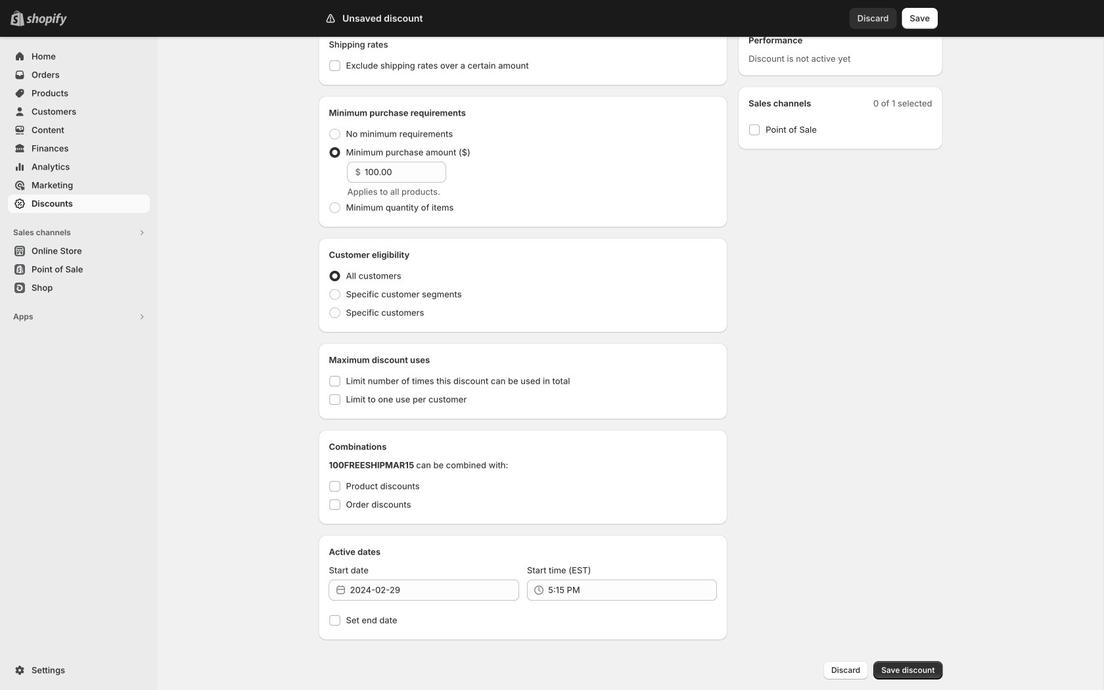 Task type: locate. For each thing, give the bounding box(es) containing it.
0.00 text field
[[365, 162, 446, 183]]

shopify image
[[26, 13, 67, 26]]

YYYY-MM-DD text field
[[350, 580, 519, 601]]

Enter time text field
[[548, 580, 717, 601]]



Task type: vqa. For each thing, say whether or not it's contained in the screenshot.
Launch Your Online Store dropdown button
no



